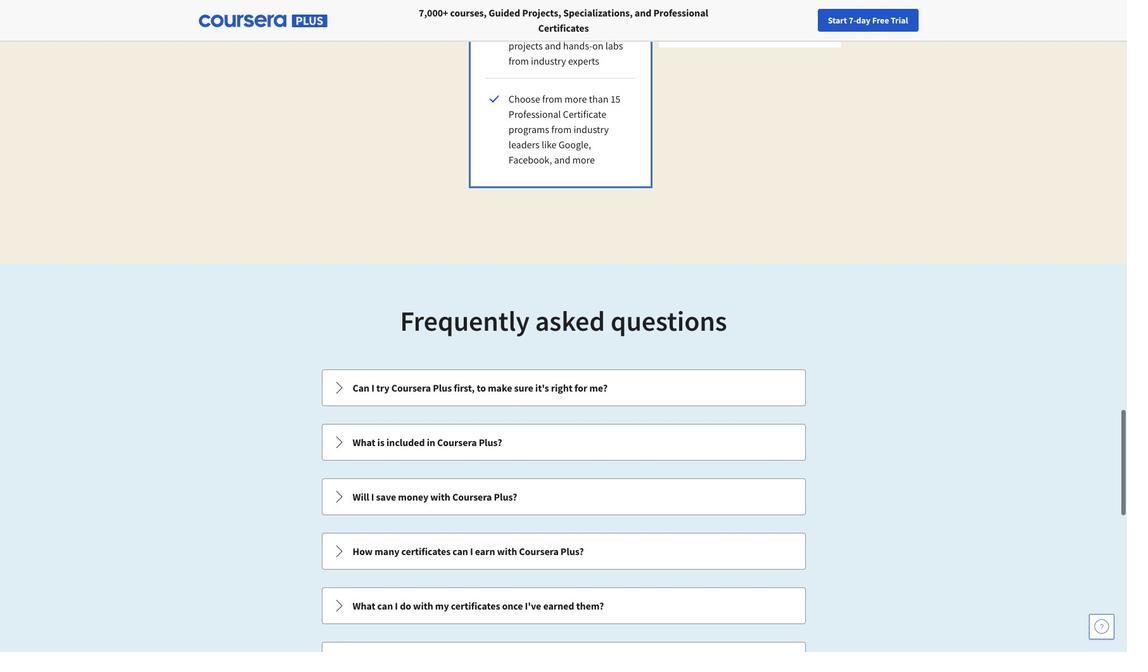 Task type: locate. For each thing, give the bounding box(es) containing it.
projects
[[509, 39, 543, 52]]

0 vertical spatial plus?
[[479, 436, 502, 449]]

1 horizontal spatial can
[[453, 545, 468, 558]]

make
[[488, 382, 512, 394]]

from down projects in the left top of the page
[[509, 55, 529, 67]]

in
[[427, 436, 436, 449]]

find
[[857, 15, 874, 26]]

can left do
[[378, 600, 393, 612]]

list
[[320, 368, 807, 652]]

0 horizontal spatial industry
[[531, 55, 566, 67]]

start
[[828, 15, 848, 26]]

with
[[532, 24, 551, 37], [431, 491, 451, 503], [497, 545, 517, 558], [413, 600, 433, 612]]

coursera right earn
[[519, 545, 559, 558]]

i
[[372, 382, 375, 394], [371, 491, 374, 503], [470, 545, 473, 558], [395, 600, 398, 612]]

industry inside the choose from more than 15 professional certificate programs from industry leaders like google, facebook, and more
[[574, 123, 609, 136]]

many
[[375, 545, 400, 558]]

what left is
[[353, 436, 376, 449]]

tools
[[509, 24, 530, 37]]

what can i do with my certificates once i've earned them?
[[353, 600, 604, 612]]

0 vertical spatial from
[[509, 55, 529, 67]]

certificates right many
[[402, 545, 451, 558]]

1 vertical spatial industry
[[574, 123, 609, 136]]

day
[[857, 15, 871, 26]]

can left earn
[[453, 545, 468, 558]]

included
[[387, 436, 425, 449]]

help center image
[[1095, 619, 1110, 635]]

plus? up earn
[[494, 491, 517, 503]]

0 vertical spatial can
[[453, 545, 468, 558]]

what for what is included in coursera plus?
[[353, 436, 376, 449]]

plus? down the to
[[479, 436, 502, 449]]

i left earn
[[470, 545, 473, 558]]

what
[[353, 436, 376, 449], [353, 600, 376, 612]]

1 horizontal spatial professional
[[654, 6, 709, 19]]

coursera up how many certificates can i earn with coursera plus?
[[453, 491, 492, 503]]

i left try
[[372, 382, 375, 394]]

more up the certificate
[[565, 93, 587, 105]]

None search field
[[174, 8, 479, 33]]

0 vertical spatial what
[[353, 436, 376, 449]]

0 horizontal spatial professional
[[509, 108, 561, 120]]

1 vertical spatial from
[[543, 93, 563, 105]]

0 vertical spatial certificates
[[402, 545, 451, 558]]

frequently
[[400, 304, 530, 339]]

0 horizontal spatial can
[[378, 600, 393, 612]]

from up the like
[[552, 123, 572, 136]]

and
[[635, 6, 652, 19], [612, 9, 628, 22], [545, 39, 561, 52], [554, 153, 571, 166]]

asked
[[535, 304, 605, 339]]

can
[[353, 382, 370, 394]]

1 vertical spatial what
[[353, 600, 376, 612]]

i've
[[525, 600, 542, 612]]

with right do
[[413, 600, 433, 612]]

list containing can i try coursera plus first, to make sure it's right for me?
[[320, 368, 807, 652]]

2 what from the top
[[353, 600, 376, 612]]

with right earn
[[497, 545, 517, 558]]

frequently asked questions
[[400, 304, 727, 339]]

plus?
[[479, 436, 502, 449], [494, 491, 517, 503], [561, 545, 584, 558]]

plus? up what can i do with my certificates once i've earned them? dropdown button
[[561, 545, 584, 558]]

do
[[400, 600, 411, 612]]

with inside learn job-relevant skills and tools with 1,000+ applied projects and hands-on labs from industry experts
[[532, 24, 551, 37]]

coursera inside "dropdown button"
[[392, 382, 431, 394]]

labs
[[606, 39, 623, 52]]

from
[[509, 55, 529, 67], [543, 93, 563, 105], [552, 123, 572, 136]]

can
[[453, 545, 468, 558], [378, 600, 393, 612]]

what left do
[[353, 600, 376, 612]]

earned
[[543, 600, 575, 612]]

coursera right try
[[392, 382, 431, 394]]

certificates
[[539, 22, 589, 34]]

right
[[551, 382, 573, 394]]

specializations,
[[563, 6, 633, 19]]

1 vertical spatial more
[[573, 153, 595, 166]]

me?
[[590, 382, 608, 394]]

i inside will i save money with coursera plus? dropdown button
[[371, 491, 374, 503]]

for
[[575, 382, 588, 394]]

choose
[[509, 93, 540, 105]]

start 7-day free trial
[[828, 15, 909, 26]]

leaders
[[509, 138, 540, 151]]

learn job-relevant skills and tools with 1,000+ applied projects and hands-on labs from industry experts
[[509, 9, 628, 67]]

save
[[376, 491, 396, 503]]

certificates
[[402, 545, 451, 558], [451, 600, 500, 612]]

7-
[[849, 15, 857, 26]]

earn
[[475, 545, 495, 558]]

like
[[542, 138, 557, 151]]

industry
[[531, 55, 566, 67], [574, 123, 609, 136]]

industry down projects in the left top of the page
[[531, 55, 566, 67]]

industry down the certificate
[[574, 123, 609, 136]]

career
[[912, 15, 937, 26]]

i inside how many certificates can i earn with coursera plus? dropdown button
[[470, 545, 473, 558]]

from right choose
[[543, 93, 563, 105]]

professional
[[654, 6, 709, 19], [509, 108, 561, 120]]

certificate
[[563, 108, 607, 120]]

i left do
[[395, 600, 398, 612]]

hands-
[[563, 39, 593, 52]]

more down google,
[[573, 153, 595, 166]]

0 vertical spatial industry
[[531, 55, 566, 67]]

certificates right my
[[451, 600, 500, 612]]

coursera
[[392, 382, 431, 394], [437, 436, 477, 449], [453, 491, 492, 503], [519, 545, 559, 558]]

try
[[377, 382, 390, 394]]

skills
[[588, 9, 610, 22]]

projects,
[[522, 6, 562, 19]]

i right will
[[371, 491, 374, 503]]

0 vertical spatial professional
[[654, 6, 709, 19]]

once
[[502, 600, 523, 612]]

i inside the can i try coursera plus first, to make sure it's right for me? "dropdown button"
[[372, 382, 375, 394]]

more
[[565, 93, 587, 105], [573, 153, 595, 166]]

1 what from the top
[[353, 436, 376, 449]]

guided
[[489, 6, 521, 19]]

coursera plus image
[[199, 15, 327, 27]]

1 horizontal spatial industry
[[574, 123, 609, 136]]

with right money
[[431, 491, 451, 503]]

what can i do with my certificates once i've earned them? button
[[322, 588, 805, 624]]

it's
[[536, 382, 549, 394]]

applied
[[583, 24, 615, 37]]

what for what can i do with my certificates once i've earned them?
[[353, 600, 376, 612]]

1 vertical spatial professional
[[509, 108, 561, 120]]

with down job-
[[532, 24, 551, 37]]

my
[[435, 600, 449, 612]]

courses,
[[450, 6, 487, 19]]



Task type: describe. For each thing, give the bounding box(es) containing it.
find your new career
[[857, 15, 937, 26]]

1 vertical spatial certificates
[[451, 600, 500, 612]]

how many certificates can i earn with coursera plus?
[[353, 545, 584, 558]]

and inside the choose from more than 15 professional certificate programs from industry leaders like google, facebook, and more
[[554, 153, 571, 166]]

facebook,
[[509, 153, 552, 166]]

can i try coursera plus first, to make sure it's right for me? button
[[322, 370, 805, 406]]

sure
[[514, 382, 534, 394]]

find your new career link
[[851, 13, 943, 29]]

7,000+ courses, guided projects, specializations, and professional certificates
[[419, 6, 709, 34]]

2 vertical spatial from
[[552, 123, 572, 136]]

professional inside the choose from more than 15 professional certificate programs from industry leaders like google, facebook, and more
[[509, 108, 561, 120]]

relevant
[[552, 9, 586, 22]]

2 vertical spatial plus?
[[561, 545, 584, 558]]

will
[[353, 491, 369, 503]]

learn
[[509, 9, 533, 22]]

your
[[876, 15, 892, 26]]

them?
[[576, 600, 604, 612]]

what is included in coursera plus?
[[353, 436, 502, 449]]

what is included in coursera plus? button
[[322, 425, 805, 460]]

to
[[477, 382, 486, 394]]

plus
[[433, 382, 452, 394]]

questions
[[611, 304, 727, 339]]

google,
[[559, 138, 591, 151]]

choose from more than 15 professional certificate programs from industry leaders like google, facebook, and more
[[509, 93, 621, 166]]

coursera right in
[[437, 436, 477, 449]]

new
[[894, 15, 911, 26]]

will i save money with coursera plus? button
[[322, 479, 805, 515]]

than
[[589, 93, 609, 105]]

and inside 7,000+ courses, guided projects, specializations, and professional certificates
[[635, 6, 652, 19]]

how
[[353, 545, 373, 558]]

7,000+
[[419, 6, 448, 19]]

trial
[[891, 15, 909, 26]]

on
[[593, 39, 604, 52]]

1 vertical spatial plus?
[[494, 491, 517, 503]]

from inside learn job-relevant skills and tools with 1,000+ applied projects and hands-on labs from industry experts
[[509, 55, 529, 67]]

is
[[378, 436, 385, 449]]

job-
[[535, 9, 552, 22]]

i inside what can i do with my certificates once i've earned them? dropdown button
[[395, 600, 398, 612]]

industry inside learn job-relevant skills and tools with 1,000+ applied projects and hands-on labs from industry experts
[[531, 55, 566, 67]]

how many certificates can i earn with coursera plus? button
[[322, 534, 805, 569]]

professional inside 7,000+ courses, guided projects, specializations, and professional certificates
[[654, 6, 709, 19]]

first,
[[454, 382, 475, 394]]

programs
[[509, 123, 550, 136]]

free
[[873, 15, 890, 26]]

experts
[[568, 55, 600, 67]]

0 vertical spatial more
[[565, 93, 587, 105]]

15
[[611, 93, 621, 105]]

1,000+
[[553, 24, 581, 37]]

can i try coursera plus first, to make sure it's right for me?
[[353, 382, 608, 394]]

start 7-day free trial button
[[818, 9, 919, 32]]

will i save money with coursera plus?
[[353, 491, 517, 503]]

1 vertical spatial can
[[378, 600, 393, 612]]

money
[[398, 491, 429, 503]]



Task type: vqa. For each thing, say whether or not it's contained in the screenshot.
tokens',
no



